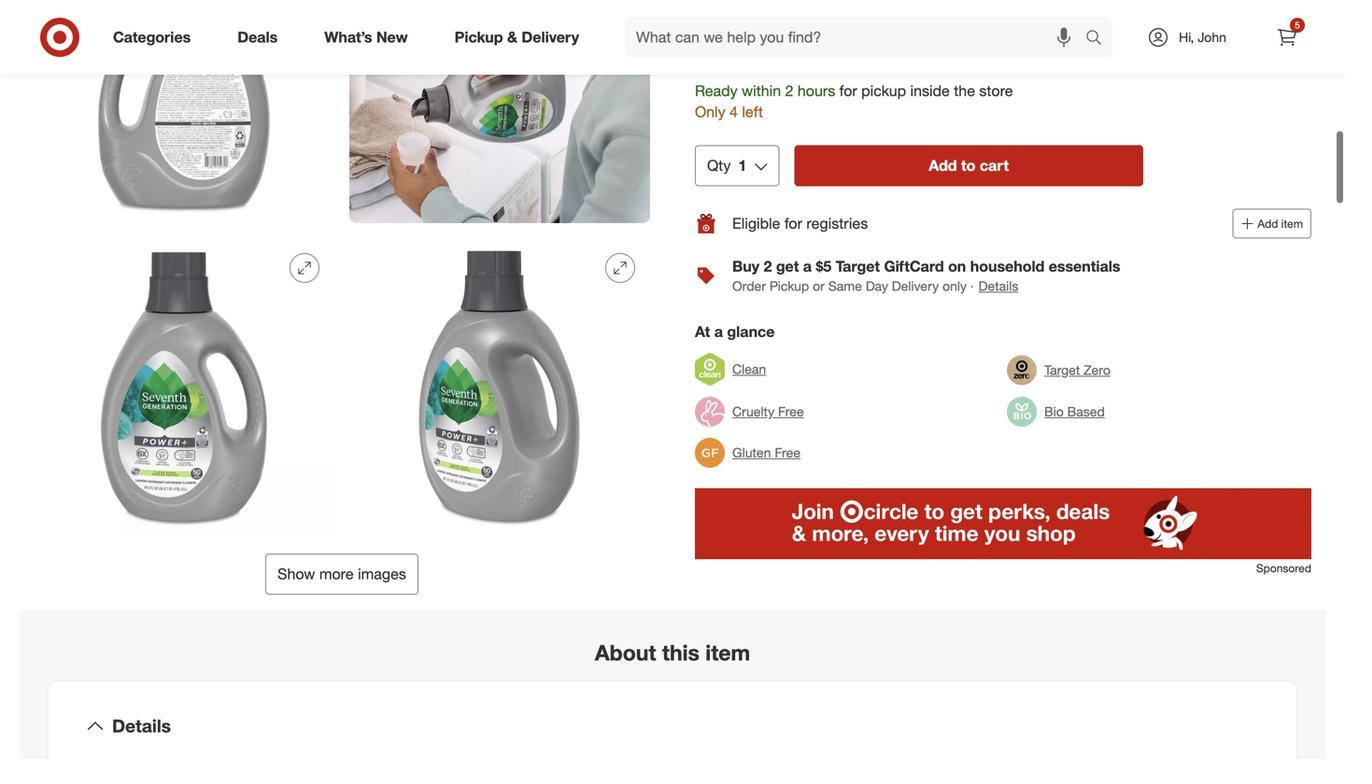 Task type: describe. For each thing, give the bounding box(es) containing it.
ready for ready within 2 hours
[[707, 9, 739, 23]]

item inside add item button
[[1281, 217, 1303, 231]]

categories
[[113, 28, 191, 46]]

this
[[662, 640, 700, 666]]

add item button
[[1232, 209, 1311, 239]]

0 horizontal spatial a
[[714, 323, 723, 341]]

show
[[278, 565, 315, 584]]

images
[[358, 565, 406, 584]]

gluten free button
[[695, 433, 801, 474]]

5
[[1295, 19, 1300, 31]]

0 horizontal spatial pickup
[[455, 28, 503, 46]]

ready within 2 hours
[[707, 9, 812, 23]]

pickup & delivery link
[[439, 17, 603, 58]]

categories link
[[97, 17, 214, 58]]

24
[[1105, 9, 1118, 23]]

dallas
[[815, 53, 859, 71]]

buy
[[732, 257, 759, 276]]

as soon as 11am today button
[[847, 0, 991, 36]]

store
[[979, 82, 1013, 100]]

dec
[[1082, 9, 1102, 23]]

target zero
[[1044, 362, 1111, 378]]

$5
[[816, 257, 831, 276]]

inside
[[910, 82, 950, 100]]

2 for ready within 2 hours for pickup inside the store only 4 left
[[785, 82, 793, 100]]

registries
[[806, 214, 868, 233]]

more
[[319, 565, 354, 584]]

image gallery element
[[34, 0, 650, 595]]

stores
[[947, 54, 983, 70]]

11am
[[918, 9, 946, 23]]

5 link
[[1267, 17, 1308, 58]]

check other stores
[[871, 54, 983, 70]]

bio
[[1044, 404, 1064, 420]]

cruelty free
[[732, 404, 804, 420]]

∙
[[970, 278, 974, 294]]

it
[[1032, 9, 1038, 23]]

details button
[[978, 276, 1019, 297]]

or
[[813, 278, 825, 294]]

about this item
[[595, 640, 750, 666]]

order
[[732, 278, 766, 294]]

1
[[738, 156, 747, 175]]

free for cruelty free
[[778, 404, 804, 420]]

the
[[954, 82, 975, 100]]

within for ready within 2 hours
[[742, 9, 772, 23]]

seventh generation power + liquid laundry detergent soap clean scent - 50 loads/87.5 fl oz, 5 of 7 image
[[34, 238, 334, 539]]

target zero button
[[1007, 350, 1111, 391]]

essentials
[[1049, 257, 1120, 276]]

&
[[507, 28, 517, 46]]

add to cart button
[[794, 145, 1143, 186]]

show more images
[[278, 565, 406, 584]]

same
[[828, 278, 862, 294]]

0 horizontal spatial item
[[705, 640, 750, 666]]

4
[[730, 103, 738, 121]]

cruelty
[[732, 404, 774, 420]]

north
[[770, 53, 811, 71]]

at
[[695, 323, 710, 341]]

at a glance
[[695, 323, 775, 341]]

pickup
[[861, 82, 906, 100]]

ready for ready within 2 hours for pickup inside the store only 4 left
[[695, 82, 738, 100]]

left
[[742, 103, 763, 121]]

add for add to cart
[[929, 156, 957, 175]]

gluten free
[[732, 445, 801, 461]]

only
[[695, 103, 725, 121]]

for inside ready within 2 hours for pickup inside the store only 4 left
[[839, 82, 857, 100]]

up
[[730, 53, 748, 71]]

ready within 2 hours for pickup inside the store only 4 left
[[695, 82, 1013, 121]]

pickup & delivery
[[455, 28, 579, 46]]

as
[[859, 9, 872, 23]]

free for gluten free
[[775, 445, 801, 461]]

hours for ready within 2 hours
[[784, 9, 812, 23]]

2 inside buy 2 get a $5 target giftcard on household essentials order pickup or same day delivery only ∙ details
[[764, 257, 772, 276]]

gluten
[[732, 445, 771, 461]]

soon
[[875, 9, 900, 23]]

eligible for registries
[[732, 214, 868, 233]]

search
[[1077, 30, 1122, 48]]

clean
[[732, 361, 766, 377]]

0 horizontal spatial for
[[784, 214, 802, 233]]

get
[[1011, 9, 1029, 23]]

to
[[961, 156, 976, 175]]

get it by sun, dec 24
[[1011, 9, 1118, 23]]

details button
[[64, 697, 1282, 756]]

glance
[[727, 323, 775, 341]]

qty 1
[[707, 156, 747, 175]]

based
[[1067, 404, 1105, 420]]

deals
[[237, 28, 278, 46]]

add to cart
[[929, 156, 1009, 175]]



Task type: locate. For each thing, give the bounding box(es) containing it.
hours
[[784, 9, 812, 23], [798, 82, 835, 100]]

free right gluten
[[775, 445, 801, 461]]

0 vertical spatial details
[[979, 278, 1018, 294]]

buy 2 get a $5 target giftcard on household essentials order pickup or same day delivery only ∙ details
[[732, 257, 1120, 294]]

ready inside ready within 2 hours for pickup inside the store only 4 left
[[695, 82, 738, 100]]

within inside ready within 2 hours for pickup inside the store only 4 left
[[742, 82, 781, 100]]

2 vertical spatial 2
[[764, 257, 772, 276]]

show more images button
[[265, 554, 418, 595]]

target up same
[[836, 257, 880, 276]]

details inside details dropdown button
[[112, 715, 171, 737]]

what's new link
[[308, 17, 431, 58]]

for down dallas
[[839, 82, 857, 100]]

new
[[376, 28, 408, 46]]

within inside button
[[742, 9, 772, 23]]

1 vertical spatial ready
[[695, 82, 738, 100]]

pick up at north dallas
[[695, 53, 859, 71]]

deals link
[[222, 17, 301, 58]]

2 within from the top
[[742, 82, 781, 100]]

cruelty free button
[[695, 391, 804, 433]]

check
[[871, 54, 909, 70]]

hours inside button
[[784, 9, 812, 23]]

1 vertical spatial target
[[1044, 362, 1080, 378]]

north dallas button
[[770, 51, 859, 73]]

ready up pick
[[707, 9, 739, 23]]

1 horizontal spatial 2
[[775, 9, 781, 23]]

0 vertical spatial item
[[1281, 217, 1303, 231]]

household
[[970, 257, 1045, 276]]

free right cruelty
[[778, 404, 804, 420]]

what's new
[[324, 28, 408, 46]]

only
[[943, 278, 967, 294]]

1 vertical spatial for
[[784, 214, 802, 233]]

1 horizontal spatial item
[[1281, 217, 1303, 231]]

as soon as 11am today
[[859, 9, 977, 23]]

details inside buy 2 get a $5 target giftcard on household essentials order pickup or same day delivery only ∙ details
[[979, 278, 1018, 294]]

1 vertical spatial item
[[705, 640, 750, 666]]

delivery inside buy 2 get a $5 target giftcard on household essentials order pickup or same day delivery only ∙ details
[[892, 278, 939, 294]]

about
[[595, 640, 656, 666]]

get
[[776, 257, 799, 276]]

seventh generation power + liquid laundry detergent soap clean scent - 50 loads/87.5 fl oz, 4 of 7 image
[[349, 0, 650, 223]]

sponsored
[[1256, 561, 1311, 575]]

delivery right "&"
[[522, 28, 579, 46]]

search button
[[1077, 17, 1122, 62]]

1 vertical spatial within
[[742, 82, 781, 100]]

target inside buy 2 get a $5 target giftcard on household essentials order pickup or same day delivery only ∙ details
[[836, 257, 880, 276]]

john
[[1198, 29, 1226, 45]]

1 horizontal spatial a
[[803, 257, 812, 276]]

at
[[752, 53, 766, 71]]

as
[[903, 9, 915, 23]]

seventh generation power + liquid laundry detergent soap clean scent - 50 loads/87.5 fl oz, 3 of 7 image
[[34, 0, 334, 223]]

target
[[836, 257, 880, 276], [1044, 362, 1080, 378]]

0 vertical spatial 2
[[775, 9, 781, 23]]

within for ready within 2 hours for pickup inside the store only 4 left
[[742, 82, 781, 100]]

cart
[[980, 156, 1009, 175]]

1 horizontal spatial pickup
[[770, 278, 809, 294]]

1 vertical spatial a
[[714, 323, 723, 341]]

day
[[866, 278, 888, 294]]

0 vertical spatial ready
[[707, 9, 739, 23]]

0 vertical spatial within
[[742, 9, 772, 23]]

today
[[949, 9, 977, 23]]

0 vertical spatial for
[[839, 82, 857, 100]]

1 vertical spatial hours
[[798, 82, 835, 100]]

2 for ready within 2 hours
[[775, 9, 781, 23]]

hours inside ready within 2 hours for pickup inside the store only 4 left
[[798, 82, 835, 100]]

giftcard
[[884, 257, 944, 276]]

on
[[948, 257, 966, 276]]

0 horizontal spatial details
[[112, 715, 171, 737]]

2 up pick up at north dallas
[[775, 9, 781, 23]]

0 vertical spatial target
[[836, 257, 880, 276]]

buy 2 get a $5 target giftcard on household essentials link
[[732, 257, 1120, 276]]

check other stores button
[[870, 52, 984, 73]]

2 horizontal spatial 2
[[785, 82, 793, 100]]

other
[[912, 54, 943, 70]]

0 horizontal spatial 2
[[764, 257, 772, 276]]

hi, john
[[1179, 29, 1226, 45]]

2 down north
[[785, 82, 793, 100]]

1 within from the top
[[742, 9, 772, 23]]

ready up only
[[695, 82, 738, 100]]

what's
[[324, 28, 372, 46]]

0 horizontal spatial add
[[929, 156, 957, 175]]

hours for ready within 2 hours for pickup inside the store only 4 left
[[798, 82, 835, 100]]

pick
[[695, 53, 726, 71]]

0 vertical spatial hours
[[784, 9, 812, 23]]

pickup
[[455, 28, 503, 46], [770, 278, 809, 294]]

for right eligible
[[784, 214, 802, 233]]

hours up north
[[784, 9, 812, 23]]

within
[[742, 9, 772, 23], [742, 82, 781, 100]]

qty
[[707, 156, 731, 175]]

1 vertical spatial details
[[112, 715, 171, 737]]

add for add item
[[1258, 217, 1278, 231]]

0 vertical spatial a
[[803, 257, 812, 276]]

for
[[839, 82, 857, 100], [784, 214, 802, 233]]

pickup left "&"
[[455, 28, 503, 46]]

2 inside ready within 2 hours for pickup inside the store only 4 left
[[785, 82, 793, 100]]

a
[[803, 257, 812, 276], [714, 323, 723, 341]]

0 vertical spatial pickup
[[455, 28, 503, 46]]

What can we help you find? suggestions appear below search field
[[625, 17, 1090, 58]]

0 horizontal spatial target
[[836, 257, 880, 276]]

1 vertical spatial 2
[[785, 82, 793, 100]]

bio based
[[1044, 404, 1105, 420]]

sun,
[[1057, 9, 1079, 23]]

free
[[778, 404, 804, 420], [775, 445, 801, 461]]

1 vertical spatial free
[[775, 445, 801, 461]]

1 horizontal spatial target
[[1044, 362, 1080, 378]]

delivery
[[522, 28, 579, 46], [892, 278, 939, 294]]

1 horizontal spatial add
[[1258, 217, 1278, 231]]

add item
[[1258, 217, 1303, 231]]

add inside button
[[1258, 217, 1278, 231]]

1 vertical spatial pickup
[[770, 278, 809, 294]]

0 vertical spatial free
[[778, 404, 804, 420]]

eligible
[[732, 214, 780, 233]]

1 horizontal spatial delivery
[[892, 278, 939, 294]]

a left the $5
[[803, 257, 812, 276]]

2 left get
[[764, 257, 772, 276]]

within up at at right
[[742, 9, 772, 23]]

ready within 2 hours button
[[695, 0, 839, 36]]

2 inside button
[[775, 9, 781, 23]]

1 horizontal spatial for
[[839, 82, 857, 100]]

1 horizontal spatial details
[[979, 278, 1018, 294]]

ready inside button
[[707, 9, 739, 23]]

pickup down get
[[770, 278, 809, 294]]

pickup inside buy 2 get a $5 target giftcard on household essentials order pickup or same day delivery only ∙ details
[[770, 278, 809, 294]]

delivery down the giftcard
[[892, 278, 939, 294]]

a right at
[[714, 323, 723, 341]]

1 vertical spatial add
[[1258, 217, 1278, 231]]

item
[[1281, 217, 1303, 231], [705, 640, 750, 666]]

a inside buy 2 get a $5 target giftcard on household essentials order pickup or same day delivery only ∙ details
[[803, 257, 812, 276]]

ready
[[707, 9, 739, 23], [695, 82, 738, 100]]

0 horizontal spatial delivery
[[522, 28, 579, 46]]

target left zero
[[1044, 362, 1080, 378]]

0 vertical spatial delivery
[[522, 28, 579, 46]]

hours down north dallas button
[[798, 82, 835, 100]]

bio based button
[[1007, 391, 1105, 433]]

0 vertical spatial add
[[929, 156, 957, 175]]

get it by sun, dec 24 button
[[999, 0, 1143, 36]]

seventh generation power + liquid laundry detergent soap clean scent - 50 loads/87.5 fl oz, 6 of 7 image
[[349, 238, 650, 539]]

1 vertical spatial delivery
[[892, 278, 939, 294]]

hi,
[[1179, 29, 1194, 45]]

within up left
[[742, 82, 781, 100]]

advertisement region
[[695, 489, 1311, 560]]

target inside button
[[1044, 362, 1080, 378]]

add inside button
[[929, 156, 957, 175]]



Task type: vqa. For each thing, say whether or not it's contained in the screenshot.
Check other stores Button on the right top
yes



